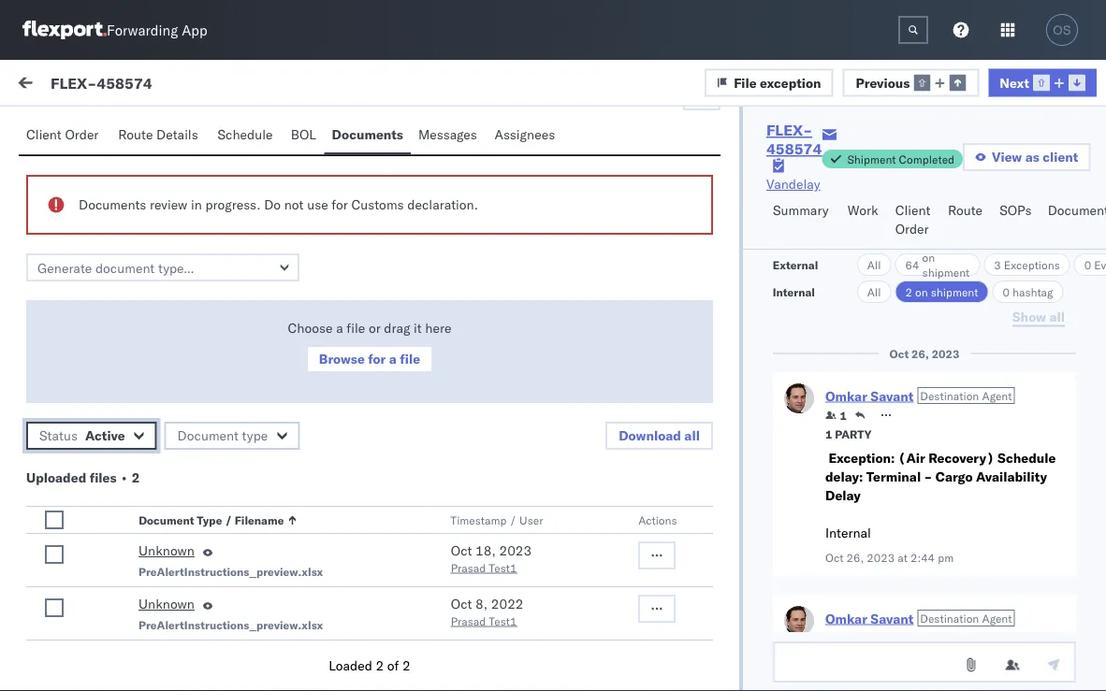 Task type: describe. For each thing, give the bounding box(es) containing it.
pdt for oct 26, 2023, 2:46 pm pdt
[[524, 226, 549, 243]]

drag
[[384, 320, 411, 337]]

&
[[312, 338, 321, 354]]

458574 up "vandelay"
[[767, 140, 823, 158]]

flex- 458574 down 2 on shipment
[[863, 339, 951, 356]]

choose a file or drag it here
[[288, 320, 452, 337]]

1 omkar savant destination agent from the top
[[826, 388, 1013, 404]]

import
[[139, 77, 178, 93]]

(air for exception: (air recovery) schedule delay: terminal - cargo
[[129, 460, 156, 476]]

we
[[169, 413, 188, 429]]

all
[[685, 428, 700, 444]]

exception: unknown customs hold type
[[59, 234, 312, 250]]

item/shipment
[[933, 162, 1010, 177]]

savant down the oct 26, 2023 at 2:44 pm
[[871, 611, 914, 627]]

(air for exception: (air recovery) schedule delay: terminal - cargo availability delay
[[899, 450, 926, 467]]

internal (0) button
[[118, 110, 210, 147]]

on for 64
[[923, 250, 936, 265]]

oct for oct 26, 2023, 2:46 pm pdt
[[381, 226, 402, 243]]

document for document
[[1048, 202, 1107, 219]]

26, for oct 26, 2023, 2:46 pm pdt
[[406, 226, 426, 243]]

uploaded files ∙ 2
[[26, 470, 140, 486]]

ev
[[1095, 258, 1107, 272]]

1 party
[[826, 427, 872, 442]]

client
[[1043, 149, 1079, 165]]

1 party button
[[826, 426, 872, 442]]

(0) for external (0)
[[83, 119, 107, 135]]

458574 down pm
[[902, 574, 951, 590]]

work for related
[[906, 162, 930, 177]]

external for external
[[773, 258, 819, 272]]

0 vertical spatial unknown
[[129, 234, 188, 250]]

client for the bottom client order button
[[896, 202, 931, 219]]

next button
[[989, 69, 1097, 97]]

1 vertical spatial client order button
[[888, 194, 941, 249]]

download
[[619, 428, 682, 444]]

savant down "generate document type..." text field
[[134, 306, 174, 322]]

shipment
[[848, 152, 897, 166]]

availability
[[977, 469, 1048, 486]]

pm
[[938, 551, 954, 565]]

8,
[[476, 596, 488, 613]]

work button
[[841, 194, 888, 249]]

1 horizontal spatial type
[[282, 234, 312, 250]]

omkar savant for oct 26, 2023, 2:46 pm pdt
[[91, 202, 174, 218]]

omkar down the oct 26, 2023 at 2:44 pm
[[826, 611, 868, 627]]

os button
[[1041, 8, 1084, 52]]

1 vertical spatial customs
[[191, 234, 246, 250]]

you
[[240, 432, 261, 448]]

1 inside 1 party button
[[826, 427, 833, 442]]

shipment for 64 on shipment
[[923, 265, 970, 280]]

oct for oct 8, 2022 prasad test1
[[451, 596, 472, 613]]

prasad for 18,
[[451, 561, 486, 575]]

18,
[[476, 543, 496, 559]]

omkar up 1 party button
[[826, 388, 868, 404]]

in
[[191, 197, 202, 213]]

forwarding app link
[[22, 21, 208, 39]]

please
[[56, 394, 96, 411]]

assignees
[[495, 126, 555, 143]]

2023, for 2:44
[[430, 574, 466, 590]]

vandelay
[[767, 176, 821, 192]]

0 vertical spatial 1
[[840, 409, 847, 423]]

2 horizontal spatial internal
[[826, 525, 872, 542]]

documents review in progress. do not use for customs declaration.
[[79, 197, 479, 213]]

unknown for oct 18, 2023
[[139, 543, 195, 559]]

64 on shipment
[[906, 250, 970, 280]]

route for route
[[948, 202, 983, 219]]

my
[[19, 72, 49, 98]]

2 vertical spatial 1
[[840, 632, 847, 646]]

all button for 64
[[858, 254, 892, 276]]

0 vertical spatial for
[[332, 197, 348, 213]]

exception: for exception: (air recovery) schedule delay: terminal - cargo
[[59, 460, 126, 476]]

s
[[69, 204, 75, 216]]

terminal for exception: (air recovery) schedule delay: terminal - cargo
[[56, 478, 111, 495]]

2023, for 2:45
[[430, 339, 466, 356]]

cargo for exception: (air recovery) schedule delay: terminal - cargo
[[125, 478, 163, 495]]

resize handle column header for time
[[591, 156, 614, 635]]

oct 26, 2023
[[890, 347, 960, 361]]

order for the bottom client order button
[[896, 221, 930, 237]]

0 vertical spatial client order button
[[19, 118, 111, 155]]

expected.
[[261, 375, 319, 392]]

message list
[[218, 119, 299, 135]]

browse for a file button
[[306, 346, 434, 374]]

external for external (0)
[[30, 119, 79, 135]]

26, for oct 26, 2023 at 2:44 pm
[[847, 551, 864, 565]]

internal (0)
[[126, 119, 199, 135]]

2 agent from the top
[[983, 612, 1013, 626]]

timestamp
[[451, 514, 507, 528]]

0 for 0 hashtag
[[1003, 285, 1010, 299]]

with
[[264, 432, 290, 448]]

forwarding
[[107, 21, 178, 39]]

omkar down the note
[[91, 427, 130, 444]]

at
[[898, 551, 908, 565]]

cargo for exception: (air recovery) schedule delay: terminal - cargo availability delay
[[936, 469, 973, 486]]

previous button
[[843, 69, 980, 97]]

bol
[[291, 126, 316, 143]]

omkar savant for oct 26, 2023, 2:44 pm pdt
[[91, 559, 174, 575]]

shipment completed
[[848, 152, 955, 166]]

date.
[[136, 413, 166, 429]]

pdt for oct 26, 2023, 2:44 pm pdt
[[524, 574, 549, 590]]

document type button
[[164, 422, 300, 450]]

import work button
[[131, 60, 220, 110]]

next
[[1000, 74, 1030, 91]]

2271801
[[902, 226, 959, 243]]

will
[[171, 432, 192, 448]]

0 vertical spatial your
[[254, 394, 279, 411]]

2 1 button from the top
[[826, 631, 847, 646]]

choose
[[288, 320, 333, 337]]

omkar down files
[[91, 559, 130, 575]]

2 on shipment
[[906, 285, 979, 299]]

pm for 2:46
[[501, 226, 521, 243]]

3
[[995, 258, 1002, 272]]

sops
[[1000, 202, 1032, 219]]

1 vertical spatial internal
[[773, 285, 816, 299]]

document type / filename
[[139, 514, 284, 528]]

filename
[[235, 514, 284, 528]]

1 horizontal spatial work
[[848, 202, 879, 219]]

exception: for exception: unknown customs hold type
[[59, 234, 126, 250]]

on for 2
[[916, 285, 929, 299]]

(0) for internal (0)
[[175, 119, 199, 135]]

previous
[[856, 74, 910, 91]]

omkar down "generate document type..." text field
[[91, 306, 130, 322]]

all button for 2
[[858, 281, 892, 303]]

as inside 'button'
[[1026, 149, 1040, 165]]

documents for documents review in progress. do not use for customs declaration.
[[79, 197, 146, 213]]

message list button
[[210, 110, 306, 147]]

0 horizontal spatial 2:44
[[470, 574, 498, 590]]

update
[[195, 432, 236, 448]]

document type
[[178, 428, 268, 444]]

test1 for 2023
[[489, 561, 517, 575]]

k
[[300, 338, 309, 354]]

test1 for 2022
[[489, 615, 517, 629]]

active
[[85, 428, 125, 444]]

exceptions
[[1005, 258, 1061, 272]]

type inside button
[[197, 514, 222, 528]]

may
[[182, 394, 206, 411]]

vandelay link
[[767, 175, 821, 194]]

pdt for oct 26, 2023, 2:45 pm pdt
[[524, 339, 549, 356]]

actions
[[638, 514, 677, 528]]

1 destination from the top
[[921, 389, 980, 403]]

omkar savant button for second 1 button from the bottom
[[826, 388, 914, 404]]

2023 for oct 18, 2023 prasad test1
[[500, 543, 532, 559]]

file inside button
[[400, 351, 421, 368]]

3 exceptions
[[995, 258, 1061, 272]]

2 vertical spatial your
[[71, 450, 97, 467]]

omkar right s
[[91, 202, 130, 218]]

flex- 458574 down at
[[863, 574, 951, 590]]

document for document type / filename
[[139, 514, 194, 528]]

0 horizontal spatial as
[[159, 450, 173, 467]]

schedule for exception: (air recovery) schedule delay: terminal - cargo availability delay
[[998, 450, 1057, 467]]

unknown for oct 8, 2022
[[139, 596, 195, 613]]

1 agent from the top
[[983, 389, 1013, 403]]

client for client order button to the top
[[26, 126, 62, 143]]

related
[[864, 162, 903, 177]]

1 vertical spatial your
[[258, 413, 284, 429]]

o
[[62, 204, 69, 216]]

progress.
[[205, 197, 261, 213]]

files
[[90, 470, 117, 486]]

status
[[39, 428, 78, 444]]

26, for oct 26, 2023, 2:44 pm pdt
[[406, 574, 426, 590]]

∙
[[120, 470, 129, 486]]

pm for 2:45
[[501, 339, 521, 356]]

summary
[[773, 202, 829, 219]]

party
[[836, 427, 872, 442]]

omkar savant button for 1st 1 button from the bottom of the page
[[826, 611, 914, 627]]

external (0)
[[30, 119, 107, 135]]

do
[[264, 197, 281, 213]]

category
[[623, 162, 669, 177]]

all for 2
[[868, 285, 882, 299]]

458574 down 2 on shipment
[[902, 339, 951, 356]]

exception
[[760, 74, 822, 91]]

schedule inside button
[[218, 126, 273, 143]]

2022
[[491, 596, 524, 613]]

1 horizontal spatial 2:44
[[911, 551, 936, 565]]

exception: (air recovery) schedule delay: terminal - cargo availability delay
[[826, 450, 1057, 504]]

2023 for oct 26, 2023
[[932, 347, 960, 361]]

0 hashtag
[[1003, 285, 1054, 299]]

oct 26, 2023, 2:46 pm pdt
[[381, 226, 549, 243]]

order for client order button to the top
[[65, 126, 99, 143]]

download all
[[619, 428, 700, 444]]

status active
[[39, 428, 125, 444]]



Task type: locate. For each thing, give the bounding box(es) containing it.
0 vertical spatial type
[[282, 234, 312, 250]]

or
[[369, 320, 381, 337]]

appreciate
[[191, 413, 254, 429]]

1 horizontal spatial order
[[896, 221, 930, 237]]

client down my
[[26, 126, 62, 143]]

type down exception: (air recovery) schedule delay: terminal - cargo
[[197, 514, 222, 528]]

1 vertical spatial 2023,
[[430, 339, 466, 356]]

cargo left availability
[[936, 469, 973, 486]]

-
[[622, 226, 630, 243], [925, 469, 933, 486], [114, 478, 122, 495], [622, 574, 630, 590]]

test1 down 18,
[[489, 561, 517, 575]]

1 vertical spatial prealertinstructions_preview.xlsx
[[139, 618, 323, 633]]

unknown
[[129, 234, 188, 250], [139, 543, 195, 559], [139, 596, 195, 613]]

the
[[293, 432, 312, 448]]

1 resize handle column header from the left
[[350, 156, 373, 635]]

0 horizontal spatial client
[[26, 126, 62, 143]]

route
[[118, 126, 153, 143], [948, 202, 983, 219]]

0 vertical spatial client order
[[26, 126, 99, 143]]

terminal left ∙
[[56, 478, 111, 495]]

note
[[99, 394, 125, 411]]

1 left party at the bottom of the page
[[826, 427, 833, 442]]

0
[[1085, 258, 1092, 272], [1003, 285, 1010, 299]]

oct inside oct 8, 2022 prasad test1
[[451, 596, 472, 613]]

recovery) inside exception: (air recovery) schedule delay: terminal - cargo availability delay
[[929, 450, 995, 467]]

client order button
[[19, 118, 111, 155], [888, 194, 941, 249]]

order inside client order
[[896, 221, 930, 237]]

time
[[382, 162, 407, 177]]

forwarding app
[[107, 21, 208, 39]]

4 omkar savant from the top
[[91, 559, 174, 575]]

as right view
[[1026, 149, 1040, 165]]

2 resize handle column header from the left
[[591, 156, 614, 635]]

0 horizontal spatial (air
[[129, 460, 156, 476]]

documents right s
[[79, 197, 146, 213]]

test1 inside oct 8, 2022 prasad test1
[[489, 615, 517, 629]]

cargo inside exception: (air recovery) schedule delay: terminal - cargo
[[125, 478, 163, 495]]

0 horizontal spatial documents
[[79, 197, 146, 213]]

1 vertical spatial 2:44
[[470, 574, 498, 590]]

savant down oct 26, 2023
[[871, 388, 914, 404]]

flex- 2271801
[[863, 226, 959, 243]]

route inside button
[[118, 126, 153, 143]]

oct down 2 on shipment
[[890, 347, 909, 361]]

1 prasad from the top
[[451, 561, 486, 575]]

2 pm from the top
[[501, 339, 521, 356]]

client order down my work
[[26, 126, 99, 143]]

a down the drag
[[389, 351, 397, 368]]

2023 down 2 on shipment
[[932, 347, 960, 361]]

resize handle column header for message
[[350, 156, 373, 635]]

oct for oct 26, 2023, 2:45 pm pdt
[[381, 339, 402, 356]]

3 pm from the top
[[501, 574, 521, 590]]

0 vertical spatial external
[[30, 119, 79, 135]]

your up uploaded files ∙ 2
[[71, 450, 97, 467]]

on right 64
[[923, 250, 936, 265]]

exception: down party at the bottom of the page
[[829, 450, 896, 467]]

flex- 458574 up "vandelay"
[[767, 121, 823, 158]]

0 vertical spatial work
[[182, 77, 212, 93]]

prasad inside oct 8, 2022 prasad test1
[[451, 615, 486, 629]]

/ left filename
[[225, 514, 232, 528]]

0 horizontal spatial route
[[118, 126, 153, 143]]

omkar savant button
[[826, 388, 914, 404], [826, 611, 914, 627]]

route details
[[118, 126, 198, 143]]

client up flex- 2271801
[[896, 202, 931, 219]]

2 vertical spatial internal
[[826, 525, 872, 542]]

0 vertical spatial unknown link
[[139, 542, 195, 565]]

1 vertical spatial omkar savant destination agent
[[826, 611, 1013, 627]]

client order up 64
[[896, 202, 931, 237]]

omkar savant destination agent down oct 26, 2023
[[826, 388, 1013, 404]]

shipment down 64 on shipment
[[932, 285, 979, 299]]

2 vertical spatial document
[[139, 514, 194, 528]]

1 pdt from the top
[[524, 226, 549, 243]]

0 vertical spatial document
[[1048, 202, 1107, 219]]

related work item/shipment
[[864, 162, 1010, 177]]

2 test1 from the top
[[489, 615, 517, 629]]

work right 'import'
[[182, 77, 212, 93]]

assignees button
[[487, 118, 566, 155]]

cargo
[[936, 469, 973, 486], [125, 478, 163, 495]]

message left list
[[218, 119, 272, 135]]

0 vertical spatial on
[[923, 250, 936, 265]]

delay: inside exception: (air recovery) schedule delay: terminal - cargo
[[290, 460, 328, 476]]

2023 right 18,
[[500, 543, 532, 559]]

schedule inside exception: (air recovery) schedule delay: terminal - cargo availability delay
[[998, 450, 1057, 467]]

- inside exception: (air recovery) schedule delay: terminal - cargo availability delay
[[925, 469, 933, 486]]

4 resize handle column header from the left
[[1073, 156, 1096, 635]]

2 vertical spatial shipment
[[101, 450, 156, 467]]

0 vertical spatial of
[[56, 450, 68, 467]]

prealertinstructions_preview.xlsx for oct 8, 2022
[[139, 618, 323, 633]]

flex- 458574
[[767, 121, 823, 158], [863, 339, 951, 356], [863, 461, 951, 478], [863, 574, 951, 590]]

oct 8, 2022 prasad test1
[[451, 596, 524, 629]]

shipment's
[[283, 394, 347, 411]]

list
[[276, 119, 299, 135]]

0 vertical spatial route
[[118, 126, 153, 143]]

shipment inside 64 on shipment
[[923, 265, 970, 280]]

view as client
[[993, 149, 1079, 165]]

exception:
[[59, 234, 126, 250], [829, 450, 896, 467], [59, 460, 126, 476]]

internal inside button
[[126, 119, 171, 135]]

1 vertical spatial destination
[[921, 612, 980, 626]]

3 2023, from the top
[[430, 574, 466, 590]]

None checkbox
[[45, 599, 64, 618]]

of
[[56, 450, 68, 467], [388, 658, 399, 675]]

1 vertical spatial a
[[389, 351, 397, 368]]

1 vertical spatial unknown link
[[139, 596, 195, 618]]

1 horizontal spatial message
[[218, 119, 272, 135]]

1 vertical spatial pdt
[[524, 339, 549, 356]]

26, left at
[[847, 551, 864, 565]]

3 omkar savant from the top
[[91, 427, 174, 444]]

0 horizontal spatial file
[[347, 320, 365, 337]]

0 for 0 ev
[[1085, 258, 1092, 272]]

hold
[[250, 234, 279, 250]]

0 vertical spatial 0
[[1085, 258, 1092, 272]]

0 vertical spatial client
[[26, 126, 62, 143]]

for down or
[[368, 351, 386, 368]]

this
[[156, 394, 179, 411]]

document inside "button"
[[178, 428, 239, 444]]

0 vertical spatial prealertinstructions_preview.xlsx
[[139, 565, 323, 579]]

1 vertical spatial document
[[178, 428, 239, 444]]

recovery) up availability
[[929, 450, 995, 467]]

exception: for exception: (air recovery) schedule delay: terminal - cargo availability delay
[[829, 450, 896, 467]]

terminal inside exception: (air recovery) schedule delay: terminal - cargo
[[56, 478, 111, 495]]

recovery) down will
[[159, 460, 225, 476]]

omkar savant destination agent down at
[[826, 611, 1013, 627]]

timestamp / user
[[451, 514, 544, 528]]

for inside button
[[368, 351, 386, 368]]

for right use
[[332, 197, 348, 213]]

1 vertical spatial prasad
[[451, 615, 486, 629]]

oct down the drag
[[381, 339, 402, 356]]

1 all from the top
[[868, 258, 882, 272]]

0 horizontal spatial client order
[[26, 126, 99, 143]]

destination down pm
[[921, 612, 980, 626]]

your down expected.
[[254, 394, 279, 411]]

2023, down here
[[430, 339, 466, 356]]

- inside exception: (air recovery) schedule delay: terminal - cargo
[[114, 478, 122, 495]]

458574 down forwarding app link
[[97, 73, 152, 92]]

as down and
[[159, 450, 173, 467]]

oct down delay
[[826, 551, 844, 565]]

0 horizontal spatial delay:
[[290, 460, 328, 476]]

savant left in
[[134, 202, 174, 218]]

2 vertical spatial unknown
[[139, 596, 195, 613]]

0 horizontal spatial message
[[58, 162, 103, 177]]

delay: for exception: (air recovery) schedule delay: terminal - cargo
[[290, 460, 328, 476]]

1 vertical spatial order
[[896, 221, 930, 237]]

1 1 button from the top
[[826, 408, 847, 423]]

oct 26, 2023, 2:45 pm pdt
[[381, 339, 549, 356]]

of inside shipment, k & k, occurs when expected. please note that this may impact your shipment's final delivery date. we appreciate your understanding and will update you with the of your shipment as soon as possible.
[[56, 450, 68, 467]]

2 destination from the top
[[921, 612, 980, 626]]

1 unknown link from the top
[[139, 542, 195, 565]]

0 vertical spatial a
[[336, 320, 343, 337]]

1 vertical spatial of
[[388, 658, 399, 675]]

flex- 458574 down party at the bottom of the page
[[863, 461, 951, 478]]

prealertinstructions_preview.xlsx for oct 18, 2023
[[139, 565, 323, 579]]

that
[[129, 394, 153, 411]]

26, left oct 18, 2023 prasad test1
[[406, 574, 426, 590]]

documents for documents
[[332, 126, 403, 143]]

1 test1 from the top
[[489, 561, 517, 575]]

1 horizontal spatial documents
[[332, 126, 403, 143]]

omkar savant button up party at the bottom of the page
[[826, 388, 914, 404]]

1 pm from the top
[[501, 226, 521, 243]]

recovery) for exception: (air recovery) schedule delay: terminal - cargo availability delay
[[929, 450, 995, 467]]

26, for oct 26, 2023
[[912, 347, 930, 361]]

unknown link for oct 18, 2023
[[139, 542, 195, 565]]

exception: inside exception: (air recovery) schedule delay: terminal - cargo
[[59, 460, 126, 476]]

2:46
[[470, 226, 498, 243]]

message for message list
[[218, 119, 272, 135]]

2 horizontal spatial as
[[1026, 149, 1040, 165]]

1 vertical spatial client order
[[896, 202, 931, 237]]

1 horizontal spatial work
[[906, 162, 930, 177]]

1 all button from the top
[[858, 254, 892, 276]]

terminal for exception: (air recovery) schedule delay: terminal - cargo availability delay
[[867, 469, 922, 486]]

timestamp / user button
[[447, 509, 601, 528]]

1 horizontal spatial terminal
[[867, 469, 922, 486]]

work for my
[[54, 72, 102, 98]]

type right hold
[[282, 234, 312, 250]]

shipment inside shipment, k & k, occurs when expected. please note that this may impact your shipment's final delivery date. we appreciate your understanding and will update you with the of your shipment as soon as possible.
[[101, 450, 156, 467]]

2023 left at
[[867, 551, 895, 565]]

route left details
[[118, 126, 153, 143]]

26, down 'declaration.'
[[406, 226, 426, 243]]

0 horizontal spatial work
[[182, 77, 212, 93]]

cargo right files
[[125, 478, 163, 495]]

2 omkar savant from the top
[[91, 306, 174, 322]]

all for 64
[[868, 258, 882, 272]]

document type / filename button
[[135, 509, 414, 528]]

message up s
[[58, 162, 103, 177]]

prasad inside oct 18, 2023 prasad test1
[[451, 561, 486, 575]]

external inside button
[[30, 119, 79, 135]]

documents inside button
[[332, 126, 403, 143]]

0 horizontal spatial 2023
[[500, 543, 532, 559]]

1 vertical spatial omkar savant button
[[826, 611, 914, 627]]

resize handle column header for related work item/shipment
[[1073, 156, 1096, 635]]

documents
[[332, 126, 403, 143], [79, 197, 146, 213]]

cargo inside exception: (air recovery) schedule delay: terminal - cargo availability delay
[[936, 469, 973, 486]]

1 vertical spatial 1 button
[[826, 631, 847, 646]]

0 horizontal spatial (0)
[[83, 119, 107, 135]]

1
[[840, 409, 847, 423], [826, 427, 833, 442], [840, 632, 847, 646]]

view
[[993, 149, 1023, 165]]

0 horizontal spatial of
[[56, 450, 68, 467]]

2 omkar savant destination agent from the top
[[826, 611, 1013, 627]]

1 vertical spatial external
[[773, 258, 819, 272]]

1 horizontal spatial client order button
[[888, 194, 941, 249]]

oct inside oct 18, 2023 prasad test1
[[451, 543, 472, 559]]

shipment for 2 on shipment
[[932, 285, 979, 299]]

2023, for 2:46
[[430, 226, 466, 243]]

savant
[[134, 202, 174, 218], [134, 306, 174, 322], [871, 388, 914, 404], [134, 427, 174, 444], [134, 559, 174, 575], [871, 611, 914, 627]]

savant down document type / filename
[[134, 559, 174, 575]]

occurs
[[270, 357, 309, 373]]

(air inside exception: (air recovery) schedule delay: terminal - cargo
[[129, 460, 156, 476]]

26,
[[406, 226, 426, 243], [406, 339, 426, 356], [912, 347, 930, 361], [847, 551, 864, 565], [406, 574, 426, 590]]

1 vertical spatial documents
[[79, 197, 146, 213]]

pm for 2:44
[[501, 574, 521, 590]]

2 all button from the top
[[858, 281, 892, 303]]

2023, down 'declaration.'
[[430, 226, 466, 243]]

test1
[[489, 561, 517, 575], [489, 615, 517, 629]]

(air inside exception: (air recovery) schedule delay: terminal - cargo availability delay
[[899, 450, 926, 467]]

unknown link for oct 8, 2022
[[139, 596, 195, 618]]

1 horizontal spatial /
[[510, 514, 517, 528]]

order down my work
[[65, 126, 99, 143]]

(air
[[899, 450, 926, 467], [129, 460, 156, 476]]

flex-458574
[[51, 73, 152, 92]]

/ left 'user'
[[510, 514, 517, 528]]

k,
[[324, 338, 337, 354]]

2 prealertinstructions_preview.xlsx from the top
[[139, 618, 323, 633]]

omkar savant for oct 26, 2023, 2:45 pm pdt
[[91, 306, 174, 322]]

0 vertical spatial shipment
[[923, 265, 970, 280]]

2 (0) from the left
[[175, 119, 199, 135]]

0 horizontal spatial external
[[30, 119, 79, 135]]

0 vertical spatial 2023,
[[430, 226, 466, 243]]

all button left 2 on shipment
[[858, 281, 892, 303]]

458574
[[97, 73, 152, 92], [767, 140, 823, 158], [902, 339, 951, 356], [902, 461, 951, 478], [902, 574, 951, 590]]

oct for oct 26, 2023
[[890, 347, 909, 361]]

2023,
[[430, 226, 466, 243], [430, 339, 466, 356], [430, 574, 466, 590]]

/
[[225, 514, 232, 528], [510, 514, 517, 528]]

view as client button
[[964, 143, 1091, 171]]

1 (0) from the left
[[83, 119, 107, 135]]

1 vertical spatial unknown
[[139, 543, 195, 559]]

1 horizontal spatial as
[[209, 450, 222, 467]]

flex-
[[51, 73, 97, 92], [767, 121, 813, 140], [863, 226, 902, 243], [863, 339, 902, 356], [863, 461, 902, 478], [863, 574, 902, 590]]

0 horizontal spatial recovery)
[[159, 460, 225, 476]]

0 horizontal spatial customs
[[191, 234, 246, 250]]

(0)
[[83, 119, 107, 135], [175, 119, 199, 135]]

2 vertical spatial pm
[[501, 574, 521, 590]]

route for route details
[[118, 126, 153, 143]]

all button
[[858, 254, 892, 276], [858, 281, 892, 303]]

1 2023, from the top
[[430, 226, 466, 243]]

your
[[254, 394, 279, 411], [258, 413, 284, 429], [71, 450, 97, 467]]

summary button
[[766, 194, 841, 249]]

1 vertical spatial work
[[906, 162, 930, 177]]

all left 2 on shipment
[[868, 285, 882, 299]]

work down related at the top right of page
[[848, 202, 879, 219]]

2:44 up 8, on the bottom left of page
[[470, 574, 498, 590]]

test1 inside oct 18, 2023 prasad test1
[[489, 561, 517, 575]]

0 vertical spatial test1
[[489, 561, 517, 575]]

message inside button
[[218, 119, 272, 135]]

oct left 18,
[[451, 543, 472, 559]]

1 horizontal spatial customs
[[352, 197, 404, 213]]

oct up loaded 2 of 2
[[381, 574, 402, 590]]

0 horizontal spatial a
[[336, 320, 343, 337]]

documents up time
[[332, 126, 403, 143]]

details
[[156, 126, 198, 143]]

client order for client order button to the top
[[26, 126, 99, 143]]

0 vertical spatial work
[[54, 72, 102, 98]]

1 horizontal spatial 0
[[1085, 258, 1092, 272]]

1 horizontal spatial (0)
[[175, 119, 199, 135]]

hashtag
[[1013, 285, 1054, 299]]

flexport. image
[[22, 21, 107, 39]]

on down 64
[[916, 285, 929, 299]]

exception: (air recovery) schedule delay: terminal - cargo
[[56, 460, 328, 495]]

work right related at the top right of page
[[906, 162, 930, 177]]

0 left ev
[[1085, 258, 1092, 272]]

schedule down you
[[229, 460, 287, 476]]

schedule inside exception: (air recovery) schedule delay: terminal - cargo
[[229, 460, 287, 476]]

file
[[734, 74, 757, 91]]

prasad down 18,
[[451, 561, 486, 575]]

0 vertical spatial all button
[[858, 254, 892, 276]]

exception: inside exception: (air recovery) schedule delay: terminal - cargo availability delay
[[829, 450, 896, 467]]

omkar savant button down the oct 26, 2023 at 2:44 pm
[[826, 611, 914, 627]]

2023
[[932, 347, 960, 361], [500, 543, 532, 559], [867, 551, 895, 565]]

oct for oct 18, 2023 prasad test1
[[451, 543, 472, 559]]

resize handle column header for category
[[832, 156, 855, 635]]

1 / from the left
[[225, 514, 232, 528]]

2023 inside oct 18, 2023 prasad test1
[[500, 543, 532, 559]]

route down item/shipment
[[948, 202, 983, 219]]

route inside button
[[948, 202, 983, 219]]

0 horizontal spatial terminal
[[56, 478, 111, 495]]

Generate document type... text field
[[26, 254, 300, 282]]

prasad down 8, on the bottom left of page
[[451, 615, 486, 629]]

0 vertical spatial order
[[65, 126, 99, 143]]

pm right "2:45"
[[501, 339, 521, 356]]

delay:
[[290, 460, 328, 476], [826, 469, 864, 486]]

0 vertical spatial omkar savant destination agent
[[826, 388, 1013, 404]]

file
[[347, 320, 365, 337], [400, 351, 421, 368]]

a up the k,
[[336, 320, 343, 337]]

omkar savant destination agent
[[826, 388, 1013, 404], [826, 611, 1013, 627]]

2 / from the left
[[510, 514, 517, 528]]

prasad for 8,
[[451, 615, 486, 629]]

0 left hashtag
[[1003, 285, 1010, 299]]

458574 left availability
[[902, 461, 951, 478]]

all left 64
[[868, 258, 882, 272]]

terminal inside exception: (air recovery) schedule delay: terminal - cargo availability delay
[[867, 469, 922, 486]]

2 vertical spatial pdt
[[524, 574, 549, 590]]

client order button up 64
[[888, 194, 941, 249]]

1 horizontal spatial 2023
[[867, 551, 895, 565]]

2 omkar savant button from the top
[[826, 611, 914, 627]]

oct for oct 26, 2023 at 2:44 pm
[[826, 551, 844, 565]]

1 horizontal spatial client order
[[896, 202, 931, 237]]

oct
[[381, 226, 402, 243], [381, 339, 402, 356], [890, 347, 909, 361], [451, 543, 472, 559], [826, 551, 844, 565], [381, 574, 402, 590], [451, 596, 472, 613]]

0 vertical spatial documents
[[332, 126, 403, 143]]

2 2023, from the top
[[430, 339, 466, 356]]

message for message
[[58, 162, 103, 177]]

1 vertical spatial for
[[368, 351, 386, 368]]

savant down that
[[134, 427, 174, 444]]

0 vertical spatial customs
[[352, 197, 404, 213]]

0 horizontal spatial internal
[[126, 119, 171, 135]]

@
[[56, 591, 67, 607]]

1 prealertinstructions_preview.xlsx from the top
[[139, 565, 323, 579]]

of up the uploaded
[[56, 450, 68, 467]]

1 horizontal spatial of
[[388, 658, 399, 675]]

messages button
[[411, 118, 487, 155]]

1 omkar savant from the top
[[91, 202, 174, 218]]

1 horizontal spatial (air
[[899, 450, 926, 467]]

delay: for exception: (air recovery) schedule delay: terminal - cargo availability delay
[[826, 469, 864, 486]]

2 all from the top
[[868, 285, 882, 299]]

o s
[[62, 204, 75, 216]]

shipment up 2 on shipment
[[923, 265, 970, 280]]

external down my work
[[30, 119, 79, 135]]

delay: up delay
[[826, 469, 864, 486]]

0 vertical spatial file
[[347, 320, 365, 337]]

0 vertical spatial 1 button
[[826, 408, 847, 423]]

file left or
[[347, 320, 365, 337]]

26, for oct 26, 2023, 2:45 pm pdt
[[406, 339, 426, 356]]

0 vertical spatial agent
[[983, 389, 1013, 403]]

document for document type
[[178, 428, 239, 444]]

2 pdt from the top
[[524, 339, 549, 356]]

3 resize handle column header from the left
[[832, 156, 855, 635]]

0 vertical spatial prasad
[[451, 561, 486, 575]]

all button left 64
[[858, 254, 892, 276]]

resize handle column header
[[350, 156, 373, 635], [591, 156, 614, 635], [832, 156, 855, 635], [1073, 156, 1096, 635]]

as
[[1026, 149, 1040, 165], [159, 450, 173, 467], [209, 450, 222, 467]]

delay: inside exception: (air recovery) schedule delay: terminal - cargo availability delay
[[826, 469, 864, 486]]

1 vertical spatial all button
[[858, 281, 892, 303]]

1 omkar savant button from the top
[[826, 388, 914, 404]]

None text field
[[899, 16, 929, 44], [773, 642, 1077, 684], [899, 16, 929, 44], [773, 642, 1077, 684]]

1 vertical spatial on
[[916, 285, 929, 299]]

1 horizontal spatial recovery)
[[929, 450, 995, 467]]

None checkbox
[[45, 511, 64, 530], [45, 546, 64, 565], [45, 511, 64, 530], [45, 546, 64, 565]]

exception: down understanding
[[59, 460, 126, 476]]

0 horizontal spatial type
[[197, 514, 222, 528]]

route button
[[941, 194, 993, 249]]

1 up 1 party button
[[840, 409, 847, 423]]

1 vertical spatial agent
[[983, 612, 1013, 626]]

use
[[307, 197, 328, 213]]

os
[[1054, 23, 1072, 37]]

schedule for exception: (air recovery) schedule delay: terminal - cargo
[[229, 460, 287, 476]]

oct for oct 26, 2023, 2:44 pm pdt
[[381, 574, 402, 590]]

1 vertical spatial message
[[58, 162, 103, 177]]

external (0) button
[[22, 110, 118, 147]]

work up external (0)
[[54, 72, 102, 98]]

sops button
[[993, 194, 1041, 249]]

destination down oct 26, 2023
[[921, 389, 980, 403]]

delay
[[826, 488, 861, 504]]

client order button down my work
[[19, 118, 111, 155]]

pm up 2022
[[501, 574, 521, 590]]

client order
[[26, 126, 99, 143], [896, 202, 931, 237]]

download all button
[[606, 422, 713, 450]]

of right loaded
[[388, 658, 399, 675]]

test1 down 2022
[[489, 615, 517, 629]]

client order for the bottom client order button
[[896, 202, 931, 237]]

soon
[[176, 450, 205, 467]]

external
[[30, 119, 79, 135], [773, 258, 819, 272]]

0 vertical spatial message
[[218, 119, 272, 135]]

route details button
[[111, 118, 210, 155]]

2023 for oct 26, 2023 at 2:44 pm
[[867, 551, 895, 565]]

schedule up availability
[[998, 450, 1057, 467]]

oct down time
[[381, 226, 402, 243]]

on inside 64 on shipment
[[923, 250, 936, 265]]

order up 64
[[896, 221, 930, 237]]

64
[[906, 258, 920, 272]]

2:44
[[911, 551, 936, 565], [470, 574, 498, 590]]

a inside button
[[389, 351, 397, 368]]

2 unknown link from the top
[[139, 596, 195, 618]]

3 pdt from the top
[[524, 574, 549, 590]]

recovery) for exception: (air recovery) schedule delay: terminal - cargo
[[159, 460, 225, 476]]

understanding
[[56, 432, 142, 448]]

2 prasad from the top
[[451, 615, 486, 629]]

recovery) inside exception: (air recovery) schedule delay: terminal - cargo
[[159, 460, 225, 476]]

messages
[[418, 126, 477, 143]]

not
[[284, 197, 304, 213]]

oct left 8, on the bottom left of page
[[451, 596, 472, 613]]

1 down the oct 26, 2023 at 2:44 pm
[[840, 632, 847, 646]]

delay: down "the"
[[290, 460, 328, 476]]



Task type: vqa. For each thing, say whether or not it's contained in the screenshot.
"test" corresponding to J
no



